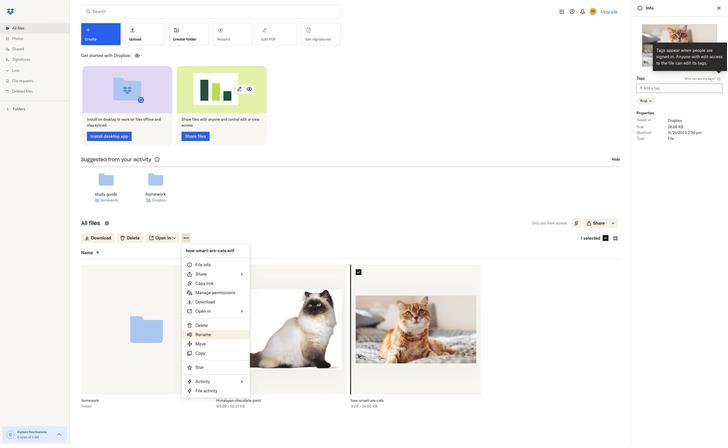 Task type: locate. For each thing, give the bounding box(es) containing it.
shared
[[12, 47, 24, 51]]

1 horizontal spatial activity
[[204, 389, 217, 394]]

link
[[207, 281, 214, 286]]

1 horizontal spatial with
[[200, 117, 207, 122]]

1 horizontal spatial kb
[[373, 405, 378, 409]]

file down activity
[[195, 389, 202, 394]]

2 • from the left
[[360, 405, 361, 409]]

0 vertical spatial copy
[[195, 281, 205, 286]]

with right started
[[104, 53, 113, 58]]

file info
[[195, 263, 211, 268]]

1 horizontal spatial can
[[692, 77, 697, 80]]

2 vertical spatial share
[[195, 272, 207, 277]]

1 copy from the top
[[195, 281, 205, 286]]

tags.
[[698, 61, 707, 66]]

study guide
[[95, 192, 117, 197]]

with up its
[[692, 54, 700, 59]]

open in
[[195, 309, 211, 314]]

0 horizontal spatial homework link
[[101, 198, 118, 204]]

1 vertical spatial share
[[593, 221, 605, 226]]

my
[[703, 77, 707, 80]]

can left see
[[692, 77, 697, 80]]

delete menu item
[[182, 321, 250, 331]]

files inside install on desktop to work on files offline and stay synced.
[[136, 117, 142, 122]]

0 horizontal spatial access
[[556, 221, 567, 225]]

rename menu item
[[182, 331, 250, 340]]

0 vertical spatial edit
[[701, 54, 709, 59]]

get
[[81, 53, 88, 58]]

• right avif
[[360, 405, 361, 409]]

in right the open
[[207, 309, 211, 314]]

2 vertical spatial edit
[[240, 117, 247, 122]]

homework link down guide
[[101, 198, 118, 204]]

•
[[228, 405, 229, 409], [360, 405, 361, 409]]

1 horizontal spatial all files
[[81, 220, 100, 227]]

file, how-smart-are-cats.avif row
[[351, 265, 481, 414]]

0 horizontal spatial are-
[[210, 248, 218, 253]]

smart- up "file info"
[[196, 248, 210, 253]]

0 horizontal spatial all files
[[12, 26, 24, 30]]

26.66 kb
[[668, 125, 683, 129]]

kb up 11/21/2023
[[678, 125, 683, 129]]

share menu item
[[182, 270, 250, 279]]

smart- for cats.avif
[[196, 248, 210, 253]]

how-smart-are-cats button
[[351, 399, 468, 404]]

with for get started with dropbox
[[104, 53, 113, 58]]

1 horizontal spatial access
[[710, 54, 723, 59]]

0 horizontal spatial tags
[[637, 76, 645, 81]]

edit inside share files with anyone and control edit or view access.
[[240, 117, 247, 122]]

how- up "file info"
[[186, 248, 196, 253]]

control
[[228, 117, 240, 122]]

kb down the cats
[[373, 405, 378, 409]]

1 horizontal spatial to
[[656, 61, 660, 66]]

2 copy from the top
[[195, 351, 205, 356]]

to inside install on desktop to work on files offline and stay synced.
[[117, 117, 120, 122]]

with inside share files with anyone and control edit or view access.
[[200, 117, 207, 122]]

file requests link
[[5, 76, 70, 86]]

close right sidebar image
[[716, 5, 723, 12]]

smart- inside how-smart-are-cats avif • 26.66 kb
[[359, 399, 370, 403]]

cats.avif
[[218, 248, 234, 253]]

1 • from the left
[[228, 405, 229, 409]]

share up selected
[[593, 221, 605, 226]]

move menu item
[[182, 340, 250, 349]]

permissions
[[212, 291, 235, 295]]

to left work
[[117, 117, 120, 122]]

with left anyone
[[200, 117, 207, 122]]

homework link up dropbox link
[[146, 191, 166, 198]]

share down "file info"
[[195, 272, 207, 277]]

26.66 inside how-smart-are-cats avif • 26.66 kb
[[362, 405, 372, 409]]

on
[[98, 117, 102, 122], [130, 117, 135, 122]]

how- inside how-smart-are-cats avif • 26.66 kb
[[351, 399, 359, 403]]

0 horizontal spatial homework
[[81, 399, 99, 403]]

file for file info
[[195, 263, 202, 268]]

file left 'info'
[[195, 263, 202, 268]]

free
[[29, 431, 35, 434]]

upgrade link
[[601, 9, 618, 14]]

0 horizontal spatial kb
[[240, 405, 245, 409]]

size
[[637, 125, 644, 129]]

1 horizontal spatial in
[[648, 118, 651, 122]]

1 vertical spatial to
[[117, 117, 120, 122]]

folders
[[13, 107, 25, 111]]

only
[[532, 221, 539, 225]]

all files inside list item
[[12, 26, 24, 30]]

2 and from the left
[[221, 117, 227, 122]]

files
[[18, 26, 24, 30], [26, 89, 33, 94], [136, 117, 142, 122], [192, 117, 199, 122], [89, 220, 100, 227]]

install on desktop to work on files offline and stay synced.
[[87, 117, 161, 127]]

delete
[[195, 323, 208, 328]]

edit up tags. at the top right of the page
[[701, 54, 709, 59]]

are
[[707, 48, 713, 53]]

• left 50.21
[[228, 405, 229, 409]]

open
[[195, 309, 206, 314]]

1 horizontal spatial are-
[[370, 399, 377, 403]]

in inside menu item
[[207, 309, 211, 314]]

None field
[[0, 0, 45, 6]]

2 horizontal spatial with
[[692, 54, 700, 59]]

smart- left the cats
[[359, 399, 370, 403]]

on up synced.
[[98, 117, 102, 122]]

tags for tags
[[637, 76, 645, 81]]

started
[[89, 53, 103, 58]]

of
[[28, 436, 31, 440]]

files inside list item
[[18, 26, 24, 30]]

himalayan-chocolate-point webp • 50.21 kb
[[216, 399, 261, 409]]

homework inside row
[[81, 399, 99, 403]]

share up access.
[[182, 117, 191, 122]]

1 vertical spatial dropbox
[[668, 119, 682, 123]]

1
[[581, 236, 583, 241]]

photos
[[12, 37, 23, 41]]

0 horizontal spatial activity
[[133, 157, 151, 163]]

1 horizontal spatial 26.66
[[668, 125, 678, 129]]

0 horizontal spatial with
[[104, 53, 113, 58]]

file inside menu item
[[195, 389, 202, 394]]

file down less
[[12, 79, 18, 83]]

file inside list
[[12, 79, 18, 83]]

tags up signed
[[656, 48, 666, 53]]

0 vertical spatial homework
[[146, 192, 166, 197]]

copy left link
[[195, 281, 205, 286]]

deleted files
[[12, 89, 33, 94]]

copy inside menu item
[[195, 351, 205, 356]]

are- inside how-smart-are-cats avif • 26.66 kb
[[370, 399, 377, 403]]

2 horizontal spatial homework
[[146, 192, 166, 197]]

1 vertical spatial are-
[[370, 399, 377, 403]]

0 horizontal spatial in
[[207, 309, 211, 314]]

in right saved
[[648, 118, 651, 122]]

edit left its
[[684, 61, 691, 66]]

1 horizontal spatial tags
[[656, 48, 666, 53]]

homework
[[146, 192, 166, 197], [101, 198, 118, 203], [81, 399, 99, 403]]

2 vertical spatial homework
[[81, 399, 99, 403]]

1 horizontal spatial how-
[[351, 399, 359, 403]]

less
[[12, 68, 20, 73]]

0 vertical spatial can
[[676, 61, 683, 66]]

activity down activity menu item
[[204, 389, 217, 394]]

1 vertical spatial access
[[556, 221, 567, 225]]

1 horizontal spatial and
[[221, 117, 227, 122]]

2 horizontal spatial edit
[[701, 54, 709, 59]]

0 horizontal spatial edit
[[240, 117, 247, 122]]

how- up avif
[[351, 399, 359, 403]]

#cat button
[[637, 98, 656, 105]]

homework up folder
[[81, 399, 99, 403]]

0 horizontal spatial how-
[[186, 248, 196, 253]]

tags up "#"
[[637, 76, 645, 81]]

0 horizontal spatial share
[[182, 117, 191, 122]]

and right offline
[[155, 117, 161, 122]]

1 and from the left
[[155, 117, 161, 122]]

all files
[[12, 26, 24, 30], [81, 220, 100, 227]]

50.21
[[230, 405, 239, 409]]

0 vertical spatial 26.66
[[668, 125, 678, 129]]

0 vertical spatial in
[[648, 118, 651, 122]]

2 horizontal spatial dropbox
[[668, 119, 682, 123]]

0 vertical spatial all files
[[12, 26, 24, 30]]

tags inside the tags appear when people are signed in. anyone with edit access to the file can edit its tags.
[[656, 48, 666, 53]]

and
[[155, 117, 161, 122], [221, 117, 227, 122]]

1 vertical spatial can
[[692, 77, 697, 80]]

1 vertical spatial smart-
[[359, 399, 370, 403]]

0 vertical spatial how-
[[186, 248, 196, 253]]

0 vertical spatial homework link
[[146, 191, 166, 198]]

1 vertical spatial in
[[207, 309, 211, 314]]

synced.
[[95, 123, 107, 127]]

upgrade
[[601, 9, 618, 14]]

0 horizontal spatial on
[[98, 117, 102, 122]]

all
[[12, 26, 17, 30], [81, 220, 87, 227]]

all inside list item
[[12, 26, 17, 30]]

access right have
[[556, 221, 567, 225]]

1 horizontal spatial share
[[195, 272, 207, 277]]

0 horizontal spatial all
[[12, 26, 17, 30]]

homework up dropbox link
[[146, 192, 166, 197]]

edit left or
[[240, 117, 247, 122]]

how-smart-are-cats.avif
[[186, 248, 234, 253]]

0 horizontal spatial and
[[155, 117, 161, 122]]

and left control
[[221, 117, 227, 122]]

/how smart are cats.avif image
[[642, 24, 717, 67]]

1 horizontal spatial •
[[360, 405, 361, 409]]

access down are
[[710, 54, 723, 59]]

0 horizontal spatial can
[[676, 61, 683, 66]]

to left the
[[656, 61, 660, 66]]

1 horizontal spatial on
[[130, 117, 135, 122]]

how- for how-smart-are-cats avif • 26.66 kb
[[351, 399, 359, 403]]

list
[[0, 20, 70, 101]]

1 on from the left
[[98, 117, 102, 122]]

1 horizontal spatial homework
[[101, 198, 118, 203]]

are- for cats.avif
[[210, 248, 218, 253]]

tags?
[[708, 77, 716, 80]]

0 vertical spatial are-
[[210, 248, 218, 253]]

1 vertical spatial copy
[[195, 351, 205, 356]]

copy inside "menu item"
[[195, 281, 205, 286]]

26.66 up 11/21/2023
[[668, 125, 678, 129]]

1 vertical spatial activity
[[204, 389, 217, 394]]

1 vertical spatial 26.66
[[362, 405, 372, 409]]

file down 11/21/2023
[[668, 137, 674, 141]]

0 vertical spatial all
[[12, 26, 17, 30]]

bytes
[[20, 436, 28, 440]]

1 vertical spatial homework link
[[101, 198, 118, 204]]

study guide link
[[95, 191, 117, 198]]

kb
[[678, 125, 683, 129], [240, 405, 245, 409], [373, 405, 378, 409]]

manage permissions
[[195, 291, 235, 295]]

1 vertical spatial all
[[81, 220, 87, 227]]

dropbox image
[[5, 6, 16, 17]]

file inside "menu item"
[[195, 263, 202, 268]]

create folder button
[[169, 23, 209, 45]]

smart- for cats
[[359, 399, 370, 403]]

homework folder
[[81, 399, 99, 409]]

on right work
[[130, 117, 135, 122]]

0 vertical spatial tags
[[656, 48, 666, 53]]

0 vertical spatial access
[[710, 54, 723, 59]]

are-
[[210, 248, 218, 253], [370, 399, 377, 403]]

folders button
[[0, 105, 70, 113]]

with
[[104, 53, 113, 58], [692, 54, 700, 59], [200, 117, 207, 122]]

dropbox
[[114, 53, 130, 58], [668, 119, 682, 123], [152, 198, 166, 203]]

manage
[[195, 291, 211, 295]]

0 horizontal spatial to
[[117, 117, 120, 122]]

how-smart-are-cats avif • 26.66 kb
[[351, 399, 384, 409]]

smart-
[[196, 248, 210, 253], [359, 399, 370, 403]]

are- for cats
[[370, 399, 377, 403]]

0 vertical spatial share
[[182, 117, 191, 122]]

0 vertical spatial to
[[656, 61, 660, 66]]

0 horizontal spatial 26.66
[[362, 405, 372, 409]]

0 vertical spatial smart-
[[196, 248, 210, 253]]

your
[[121, 157, 132, 163]]

0 horizontal spatial smart-
[[196, 248, 210, 253]]

1 vertical spatial how-
[[351, 399, 359, 403]]

0 horizontal spatial dropbox
[[114, 53, 130, 58]]

1 horizontal spatial homework link
[[146, 191, 166, 198]]

copy for copy
[[195, 351, 205, 356]]

appear
[[667, 48, 680, 53]]

26.66 right avif
[[362, 405, 372, 409]]

features
[[35, 431, 47, 434]]

11/21/2023
[[668, 131, 687, 135]]

can right file
[[676, 61, 683, 66]]

move
[[195, 342, 206, 347]]

file activity menu item
[[182, 387, 250, 396]]

homework down guide
[[101, 198, 118, 203]]

0 horizontal spatial •
[[228, 405, 229, 409]]

in.
[[670, 54, 675, 59]]

shared link
[[5, 44, 70, 55]]

copy down move
[[195, 351, 205, 356]]

tags
[[656, 48, 666, 53], [637, 76, 645, 81]]

kb down chocolate-
[[240, 405, 245, 409]]

1 horizontal spatial edit
[[684, 61, 691, 66]]

signed
[[656, 54, 669, 59]]

activity menu item
[[182, 378, 250, 387]]

with for share files with anyone and control edit or view access.
[[200, 117, 207, 122]]

1 horizontal spatial smart-
[[359, 399, 370, 403]]

activity right your at top
[[133, 157, 151, 163]]

• inside how-smart-are-cats avif • 26.66 kb
[[360, 405, 361, 409]]

1 vertical spatial edit
[[684, 61, 691, 66]]

share files with anyone and control edit or view access.
[[182, 117, 260, 127]]

2 horizontal spatial share
[[593, 221, 605, 226]]

folder
[[81, 405, 92, 409]]

homework link
[[146, 191, 166, 198], [101, 198, 118, 204]]

1 vertical spatial tags
[[637, 76, 645, 81]]

create folder
[[173, 37, 197, 41]]

1 vertical spatial all files
[[81, 220, 100, 227]]

2 vertical spatial dropbox
[[152, 198, 166, 203]]

kb inside himalayan-chocolate-point webp • 50.21 kb
[[240, 405, 245, 409]]



Task type: describe. For each thing, give the bounding box(es) containing it.
all files link
[[5, 23, 70, 34]]

to inside the tags appear when people are signed in. anyone with edit access to the file can edit its tags.
[[656, 61, 660, 66]]

download
[[195, 300, 215, 305]]

in for saved in
[[648, 118, 651, 122]]

file for file activity
[[195, 389, 202, 394]]

study
[[95, 192, 105, 197]]

deleted
[[12, 89, 25, 94]]

you
[[540, 221, 546, 225]]

2
[[32, 436, 34, 440]]

anyone
[[208, 117, 220, 122]]

modified
[[637, 131, 651, 135]]

copy for copy link
[[195, 281, 205, 286]]

signatures
[[12, 57, 30, 62]]

people
[[693, 48, 706, 53]]

share inside menu item
[[195, 272, 207, 277]]

how- for how-smart-are-cats.avif
[[186, 248, 196, 253]]

explore
[[17, 431, 28, 434]]

all files list item
[[0, 23, 70, 34]]

activity inside file activity menu item
[[204, 389, 217, 394]]

can inside the tags appear when people are signed in. anyone with edit access to the file can edit its tags.
[[676, 61, 683, 66]]

download menu item
[[182, 298, 250, 307]]

2 on from the left
[[130, 117, 135, 122]]

quota usage element
[[6, 431, 15, 440]]

chocolate-
[[235, 399, 253, 403]]

its
[[692, 61, 697, 66]]

tags appear when people are signed in. anyone with edit access to the file can edit its tags.
[[656, 48, 723, 66]]

copy link menu item
[[182, 279, 250, 288]]

gb
[[34, 436, 39, 440]]

file for file requests
[[12, 79, 18, 83]]

2:36
[[688, 131, 695, 135]]

files inside share files with anyone and control edit or view access.
[[192, 117, 199, 122]]

share button
[[583, 219, 608, 228]]

dropbox link
[[152, 198, 166, 204]]

kb inside how-smart-are-cats avif • 26.66 kb
[[373, 405, 378, 409]]

homework button
[[81, 399, 199, 404]]

star menu item
[[182, 363, 250, 373]]

file, himalayan-chocolate-point.webp row
[[216, 265, 346, 414]]

name
[[81, 251, 93, 255]]

type
[[637, 137, 645, 141]]

file for file
[[668, 137, 674, 141]]

deleted files link
[[5, 86, 70, 97]]

and inside install on desktop to work on files offline and stay synced.
[[155, 117, 161, 122]]

2 horizontal spatial kb
[[678, 125, 683, 129]]

less image
[[5, 68, 10, 74]]

when
[[681, 48, 692, 53]]

have
[[547, 221, 555, 225]]

install
[[87, 117, 97, 122]]

who
[[685, 77, 691, 80]]

1 vertical spatial homework
[[101, 198, 118, 203]]

file activity
[[195, 389, 217, 394]]

cats
[[377, 399, 384, 403]]

• inside himalayan-chocolate-point webp • 50.21 kb
[[228, 405, 229, 409]]

with inside the tags appear when people are signed in. anyone with edit access to the file can edit its tags.
[[692, 54, 700, 59]]

properties
[[637, 111, 654, 115]]

view
[[252, 117, 260, 122]]

file info menu item
[[182, 261, 250, 270]]

folder
[[186, 37, 197, 41]]

0 vertical spatial dropbox
[[114, 53, 130, 58]]

star
[[195, 365, 204, 370]]

11/21/2023 2:36 pm
[[668, 131, 702, 135]]

saved
[[637, 118, 647, 122]]

the
[[661, 61, 668, 66]]

stay
[[87, 123, 94, 127]]

offline
[[143, 117, 154, 122]]

himalayan-
[[216, 399, 235, 403]]

list containing all files
[[0, 20, 70, 101]]

copy menu item
[[182, 349, 250, 358]]

only you have access
[[532, 221, 567, 225]]

rename
[[195, 333, 211, 337]]

copy link
[[195, 281, 214, 286]]

share inside button
[[593, 221, 605, 226]]

work
[[121, 117, 130, 122]]

file requests
[[12, 79, 33, 83]]

webp
[[216, 405, 227, 409]]

saved in
[[637, 118, 651, 122]]

and inside share files with anyone and control edit or view access.
[[221, 117, 227, 122]]

explore free features 0 bytes of 2 gb
[[17, 431, 47, 440]]

1 horizontal spatial all
[[81, 220, 87, 227]]

pm
[[696, 131, 702, 135]]

info
[[204, 263, 211, 268]]

in for open in
[[207, 309, 211, 314]]

desktop
[[103, 117, 116, 122]]

create
[[173, 37, 185, 41]]

1 horizontal spatial dropbox
[[152, 198, 166, 203]]

see
[[698, 77, 702, 80]]

open in menu item
[[182, 307, 250, 316]]

who can see my tags? image
[[717, 77, 721, 81]]

suggested from your activity
[[81, 157, 151, 163]]

1 selected
[[581, 236, 600, 241]]

folder, homework row
[[81, 265, 212, 414]]

#
[[640, 86, 643, 90]]

access.
[[182, 123, 193, 127]]

0 vertical spatial activity
[[133, 157, 151, 163]]

tags for tags appear when people are signed in. anyone with edit access to the file can edit its tags.
[[656, 48, 666, 53]]

name button
[[81, 250, 130, 257]]

access inside the tags appear when people are signed in. anyone with edit access to the file can edit its tags.
[[710, 54, 723, 59]]

share inside share files with anyone and control edit or view access.
[[182, 117, 191, 122]]

himalayan-chocolate-point button
[[216, 399, 334, 404]]

point
[[253, 399, 261, 403]]

manage permissions menu item
[[182, 288, 250, 298]]

who can see my tags?
[[685, 77, 716, 80]]

suggested
[[81, 157, 107, 163]]

activity
[[195, 380, 210, 384]]



Task type: vqa. For each thing, say whether or not it's contained in the screenshot.
'File, Himalayan-chocolate-point.webp' row
yes



